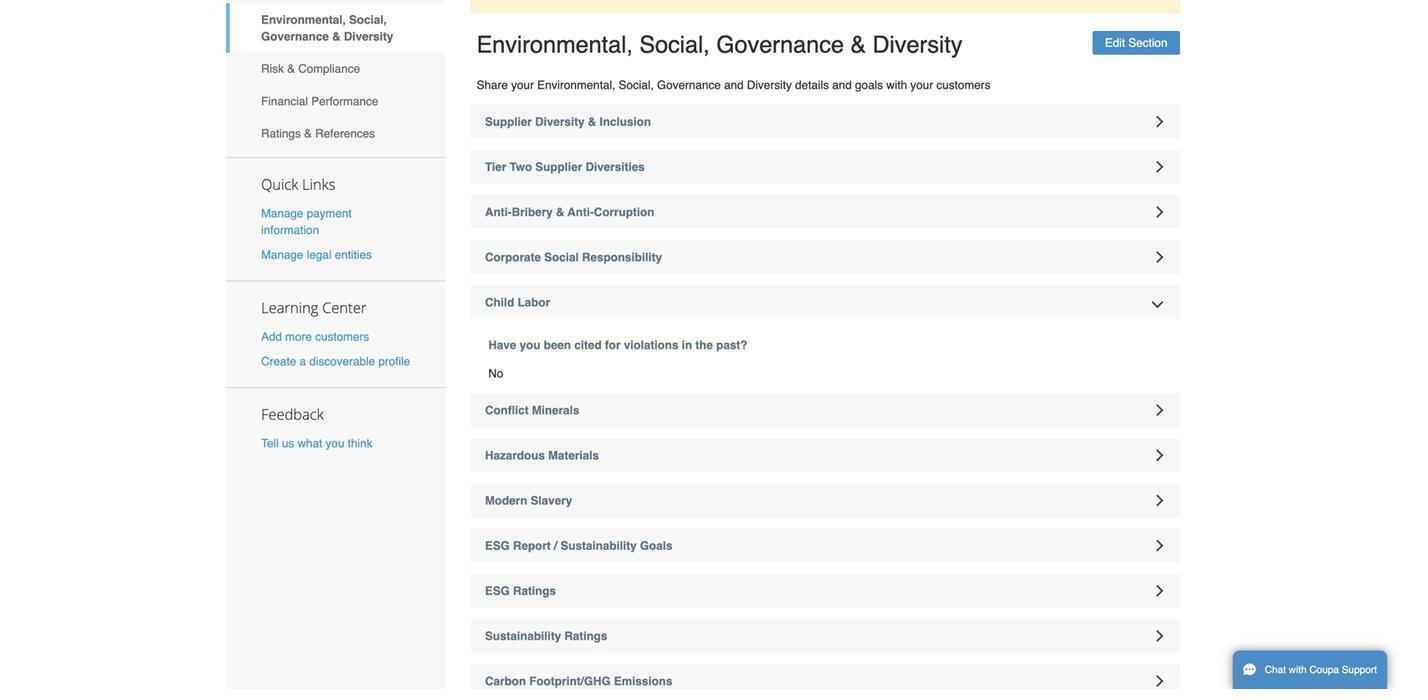 Task type: describe. For each thing, give the bounding box(es) containing it.
tier two supplier diversities button
[[471, 150, 1180, 184]]

chat with coupa support
[[1265, 665, 1377, 676]]

no
[[488, 367, 503, 380]]

financial performance link
[[226, 85, 446, 117]]

esg for esg ratings
[[485, 585, 510, 598]]

carbon footprint/ghg emissions
[[485, 675, 673, 688]]

hazardous materials
[[485, 449, 599, 462]]

2 vertical spatial environmental,
[[537, 78, 615, 92]]

corruption
[[594, 206, 655, 219]]

the
[[695, 339, 713, 352]]

child labor heading
[[471, 286, 1180, 319]]

conflict minerals button
[[471, 394, 1180, 427]]

supplier diversity & inclusion button
[[471, 105, 1180, 139]]

create a discoverable profile link
[[261, 355, 410, 368]]

section
[[1129, 36, 1168, 50]]

have
[[488, 339, 516, 352]]

child
[[485, 296, 514, 309]]

environmental, social, governance & diversity link
[[226, 3, 446, 53]]

diversities
[[586, 160, 645, 174]]

& inside "environmental, social, governance & diversity"
[[332, 30, 341, 43]]

sustainability inside dropdown button
[[561, 539, 637, 553]]

for
[[605, 339, 621, 352]]

materials
[[548, 449, 599, 462]]

entities
[[335, 248, 372, 262]]

manage payment information link
[[261, 207, 352, 237]]

footprint/ghg
[[529, 675, 611, 688]]

goals
[[640, 539, 673, 553]]

corporate
[[485, 251, 541, 264]]

share your environmental, social, governance and diversity details and goals with your customers
[[477, 78, 991, 92]]

modern slavery button
[[471, 484, 1180, 518]]

& inside ratings & references link
[[304, 127, 312, 140]]

esg ratings heading
[[471, 575, 1180, 608]]

responsibility
[[582, 251, 662, 264]]

ratings & references link
[[226, 117, 446, 150]]

add more customers link
[[261, 330, 369, 344]]

edit
[[1105, 36, 1125, 50]]

tier two supplier diversities heading
[[471, 150, 1180, 184]]

& inside risk & compliance link
[[287, 62, 295, 75]]

ratings for esg
[[513, 585, 556, 598]]

hazardous
[[485, 449, 545, 462]]

modern
[[485, 494, 527, 508]]

1 horizontal spatial environmental, social, governance & diversity
[[477, 31, 963, 58]]

manage legal entities link
[[261, 248, 372, 262]]

what
[[298, 437, 322, 450]]

learning center
[[261, 298, 367, 318]]

violations
[[624, 339, 679, 352]]

ratings for sustainability
[[565, 630, 607, 643]]

modern slavery
[[485, 494, 572, 508]]

tier two supplier diversities
[[485, 160, 645, 174]]

slavery
[[531, 494, 572, 508]]

goals
[[855, 78, 883, 92]]

support
[[1342, 665, 1377, 676]]

diversity inside "environmental, social, governance & diversity"
[[344, 30, 393, 43]]

center
[[322, 298, 367, 318]]

child labor button
[[471, 286, 1180, 319]]

sustainability ratings heading
[[471, 620, 1180, 653]]

environmental, social, governance & diversity inside environmental, social, governance & diversity link
[[261, 13, 393, 43]]

2 your from the left
[[911, 78, 933, 92]]

cited
[[574, 339, 602, 352]]

bribery
[[512, 206, 553, 219]]

anti-bribery & anti-corruption
[[485, 206, 655, 219]]

add
[[261, 330, 282, 344]]

been
[[544, 339, 571, 352]]

manage payment information
[[261, 207, 352, 237]]

corporate social responsibility heading
[[471, 241, 1180, 274]]

sustainability ratings button
[[471, 620, 1180, 653]]

carbon
[[485, 675, 526, 688]]

payment
[[307, 207, 352, 220]]

past?
[[716, 339, 748, 352]]

report
[[513, 539, 551, 553]]

inclusion
[[600, 115, 651, 128]]

two
[[510, 160, 532, 174]]

1 anti- from the left
[[485, 206, 512, 219]]

manage for manage legal entities
[[261, 248, 304, 262]]

profile
[[378, 355, 410, 368]]

financial
[[261, 94, 308, 108]]

conflict minerals heading
[[471, 394, 1180, 427]]

environmental, inside "environmental, social, governance & diversity"
[[261, 13, 346, 26]]

modern slavery heading
[[471, 484, 1180, 518]]

performance
[[311, 94, 378, 108]]

edit section link
[[1093, 31, 1180, 55]]

1 vertical spatial social,
[[640, 31, 710, 58]]

esg report / sustainability goals button
[[471, 529, 1180, 563]]

diversity up goals
[[873, 31, 963, 58]]

diversity left details at the right top of page
[[747, 78, 792, 92]]

1 your from the left
[[511, 78, 534, 92]]



Task type: locate. For each thing, give the bounding box(es) containing it.
in
[[682, 339, 692, 352]]

manage
[[261, 207, 304, 220], [261, 248, 304, 262]]

anti-bribery & anti-corruption button
[[471, 195, 1180, 229]]

edit section
[[1105, 36, 1168, 50]]

/
[[554, 539, 557, 553]]

manage inside manage payment information
[[261, 207, 304, 220]]

and left details at the right top of page
[[724, 78, 744, 92]]

0 horizontal spatial supplier
[[485, 115, 532, 128]]

0 horizontal spatial anti-
[[485, 206, 512, 219]]

diversity up tier two supplier diversities
[[535, 115, 585, 128]]

emissions
[[614, 675, 673, 688]]

manage legal entities
[[261, 248, 372, 262]]

tell
[[261, 437, 279, 450]]

esg up sustainability ratings
[[485, 585, 510, 598]]

manage up information
[[261, 207, 304, 220]]

1 vertical spatial esg
[[485, 585, 510, 598]]

social,
[[349, 13, 387, 26], [640, 31, 710, 58], [619, 78, 654, 92]]

your
[[511, 78, 534, 92], [911, 78, 933, 92]]

1 vertical spatial environmental,
[[477, 31, 633, 58]]

hazardous materials heading
[[471, 439, 1180, 473]]

sustainability ratings
[[485, 630, 607, 643]]

0 vertical spatial manage
[[261, 207, 304, 220]]

share
[[477, 78, 508, 92]]

sustainability down esg ratings
[[485, 630, 561, 643]]

1 and from the left
[[724, 78, 744, 92]]

ratings & references
[[261, 127, 375, 140]]

& down financial performance
[[304, 127, 312, 140]]

risk & compliance
[[261, 62, 360, 75]]

you left been
[[520, 339, 541, 352]]

risk
[[261, 62, 284, 75]]

& inside supplier diversity & inclusion dropdown button
[[588, 115, 596, 128]]

1 horizontal spatial supplier
[[535, 160, 582, 174]]

0 vertical spatial supplier
[[485, 115, 532, 128]]

hazardous materials button
[[471, 439, 1180, 473]]

references
[[315, 127, 375, 140]]

governance inside "environmental, social, governance & diversity"
[[261, 30, 329, 43]]

1 horizontal spatial your
[[911, 78, 933, 92]]

2 vertical spatial ratings
[[565, 630, 607, 643]]

your right goals
[[911, 78, 933, 92]]

us
[[282, 437, 294, 450]]

sustainability right "/"
[[561, 539, 637, 553]]

1 horizontal spatial ratings
[[513, 585, 556, 598]]

financial performance
[[261, 94, 378, 108]]

add more customers
[[261, 330, 369, 344]]

social, inside "environmental, social, governance & diversity"
[[349, 13, 387, 26]]

manage down information
[[261, 248, 304, 262]]

social
[[544, 251, 579, 264]]

1 vertical spatial ratings
[[513, 585, 556, 598]]

child labor
[[485, 296, 550, 309]]

diversity up risk & compliance link
[[344, 30, 393, 43]]

1 vertical spatial sustainability
[[485, 630, 561, 643]]

chat
[[1265, 665, 1286, 676]]

0 horizontal spatial you
[[326, 437, 345, 450]]

ratings down report
[[513, 585, 556, 598]]

anti- up corporate social responsibility
[[568, 206, 594, 219]]

ratings inside dropdown button
[[513, 585, 556, 598]]

social, up inclusion
[[619, 78, 654, 92]]

conflict minerals
[[485, 404, 579, 417]]

carbon footprint/ghg emissions heading
[[471, 665, 1180, 690]]

0 vertical spatial esg
[[485, 539, 510, 553]]

esg left report
[[485, 539, 510, 553]]

a
[[300, 355, 306, 368]]

1 horizontal spatial you
[[520, 339, 541, 352]]

tier
[[485, 160, 506, 174]]

minerals
[[532, 404, 579, 417]]

alert
[[471, 0, 1180, 13]]

anti-bribery & anti-corruption heading
[[471, 195, 1180, 229]]

1 esg from the top
[[485, 539, 510, 553]]

social, up risk & compliance link
[[349, 13, 387, 26]]

0 horizontal spatial your
[[511, 78, 534, 92]]

you inside "button"
[[326, 437, 345, 450]]

&
[[332, 30, 341, 43], [851, 31, 866, 58], [287, 62, 295, 75], [588, 115, 596, 128], [304, 127, 312, 140], [556, 206, 564, 219]]

have you been cited for violations in the past?
[[488, 339, 748, 352]]

0 horizontal spatial ratings
[[261, 127, 301, 140]]

& left inclusion
[[588, 115, 596, 128]]

risk & compliance link
[[226, 53, 446, 85]]

diversity
[[344, 30, 393, 43], [873, 31, 963, 58], [747, 78, 792, 92], [535, 115, 585, 128]]

& up goals
[[851, 31, 866, 58]]

environmental, social, governance & diversity up compliance at the top left
[[261, 13, 393, 43]]

you
[[520, 339, 541, 352], [326, 437, 345, 450]]

corporate social responsibility
[[485, 251, 662, 264]]

supplier diversity & inclusion
[[485, 115, 651, 128]]

0 horizontal spatial with
[[886, 78, 907, 92]]

1 vertical spatial manage
[[261, 248, 304, 262]]

with inside button
[[1289, 665, 1307, 676]]

coupa
[[1310, 665, 1339, 676]]

sustainability inside dropdown button
[[485, 630, 561, 643]]

legal
[[307, 248, 332, 262]]

0 horizontal spatial customers
[[315, 330, 369, 344]]

1 horizontal spatial anti-
[[568, 206, 594, 219]]

esg report / sustainability goals
[[485, 539, 673, 553]]

0 horizontal spatial environmental, social, governance & diversity
[[261, 13, 393, 43]]

think
[[348, 437, 373, 450]]

1 horizontal spatial customers
[[937, 78, 991, 92]]

esg for esg report / sustainability goals
[[485, 539, 510, 553]]

0 vertical spatial with
[[886, 78, 907, 92]]

1 vertical spatial supplier
[[535, 160, 582, 174]]

social, up share your environmental, social, governance and diversity details and goals with your customers
[[640, 31, 710, 58]]

with
[[886, 78, 907, 92], [1289, 665, 1307, 676]]

0 horizontal spatial and
[[724, 78, 744, 92]]

links
[[302, 175, 336, 194]]

carbon footprint/ghg emissions button
[[471, 665, 1180, 690]]

esg ratings button
[[471, 575, 1180, 608]]

supplier right two
[[535, 160, 582, 174]]

ratings
[[261, 127, 301, 140], [513, 585, 556, 598], [565, 630, 607, 643]]

chat with coupa support button
[[1233, 651, 1387, 690]]

tell us what you think
[[261, 437, 373, 450]]

esg
[[485, 539, 510, 553], [485, 585, 510, 598]]

you right what
[[326, 437, 345, 450]]

1 vertical spatial you
[[326, 437, 345, 450]]

ratings down financial on the left of the page
[[261, 127, 301, 140]]

1 manage from the top
[[261, 207, 304, 220]]

ratings inside dropdown button
[[565, 630, 607, 643]]

supplier
[[485, 115, 532, 128], [535, 160, 582, 174]]

create a discoverable profile
[[261, 355, 410, 368]]

more
[[285, 330, 312, 344]]

labor
[[518, 296, 550, 309]]

2 horizontal spatial ratings
[[565, 630, 607, 643]]

ratings up carbon footprint/ghg emissions
[[565, 630, 607, 643]]

environmental, up share
[[477, 31, 633, 58]]

corporate social responsibility button
[[471, 241, 1180, 274]]

2 manage from the top
[[261, 248, 304, 262]]

diversity inside supplier diversity & inclusion dropdown button
[[535, 115, 585, 128]]

0 vertical spatial environmental,
[[261, 13, 346, 26]]

create
[[261, 355, 296, 368]]

0 vertical spatial customers
[[937, 78, 991, 92]]

2 anti- from the left
[[568, 206, 594, 219]]

manage for manage payment information
[[261, 207, 304, 220]]

0 vertical spatial you
[[520, 339, 541, 352]]

1 vertical spatial customers
[[315, 330, 369, 344]]

0 vertical spatial ratings
[[261, 127, 301, 140]]

1 horizontal spatial and
[[832, 78, 852, 92]]

2 and from the left
[[832, 78, 852, 92]]

with right goals
[[886, 78, 907, 92]]

environmental, up risk & compliance
[[261, 13, 346, 26]]

learning
[[261, 298, 318, 318]]

supplier diversity & inclusion heading
[[471, 105, 1180, 139]]

& right risk
[[287, 62, 295, 75]]

your right share
[[511, 78, 534, 92]]

details
[[795, 78, 829, 92]]

1 vertical spatial with
[[1289, 665, 1307, 676]]

compliance
[[298, 62, 360, 75]]

anti- down tier
[[485, 206, 512, 219]]

2 vertical spatial social,
[[619, 78, 654, 92]]

esg ratings
[[485, 585, 556, 598]]

customers
[[937, 78, 991, 92], [315, 330, 369, 344]]

environmental, up supplier diversity & inclusion
[[537, 78, 615, 92]]

supplier inside dropdown button
[[535, 160, 582, 174]]

supplier down share
[[485, 115, 532, 128]]

esg report / sustainability goals heading
[[471, 529, 1180, 563]]

& inside anti-bribery & anti-corruption dropdown button
[[556, 206, 564, 219]]

anti-
[[485, 206, 512, 219], [568, 206, 594, 219]]

quick
[[261, 175, 298, 194]]

1 horizontal spatial with
[[1289, 665, 1307, 676]]

feedback
[[261, 405, 324, 424]]

environmental, social, governance & diversity up share your environmental, social, governance and diversity details and goals with your customers
[[477, 31, 963, 58]]

and left goals
[[832, 78, 852, 92]]

& right bribery
[[556, 206, 564, 219]]

0 vertical spatial social,
[[349, 13, 387, 26]]

conflict
[[485, 404, 529, 417]]

discoverable
[[309, 355, 375, 368]]

2 esg from the top
[[485, 585, 510, 598]]

with right the chat
[[1289, 665, 1307, 676]]

tell us what you think button
[[261, 435, 373, 452]]

supplier inside dropdown button
[[485, 115, 532, 128]]

0 vertical spatial sustainability
[[561, 539, 637, 553]]

information
[[261, 224, 319, 237]]

& up risk & compliance link
[[332, 30, 341, 43]]



Task type: vqa. For each thing, say whether or not it's contained in the screenshot.
Supplier Diversity & Inclusion Dropdown Button
yes



